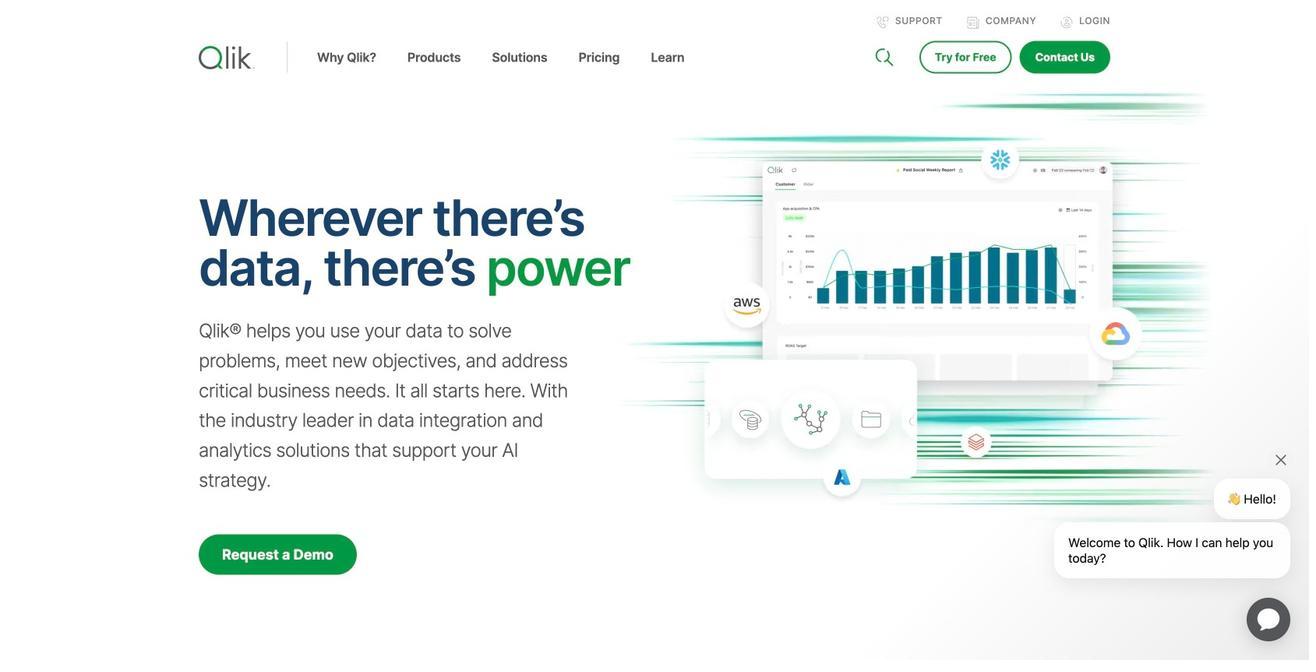 Task type: locate. For each thing, give the bounding box(es) containing it.
qlik image
[[199, 46, 255, 69]]

login image
[[1061, 16, 1073, 29]]

application
[[1228, 580, 1309, 661]]



Task type: vqa. For each thing, say whether or not it's contained in the screenshot.
Support 'icon'
yes



Task type: describe. For each thing, give the bounding box(es) containing it.
company image
[[967, 16, 979, 29]]

support image
[[877, 16, 889, 29]]



